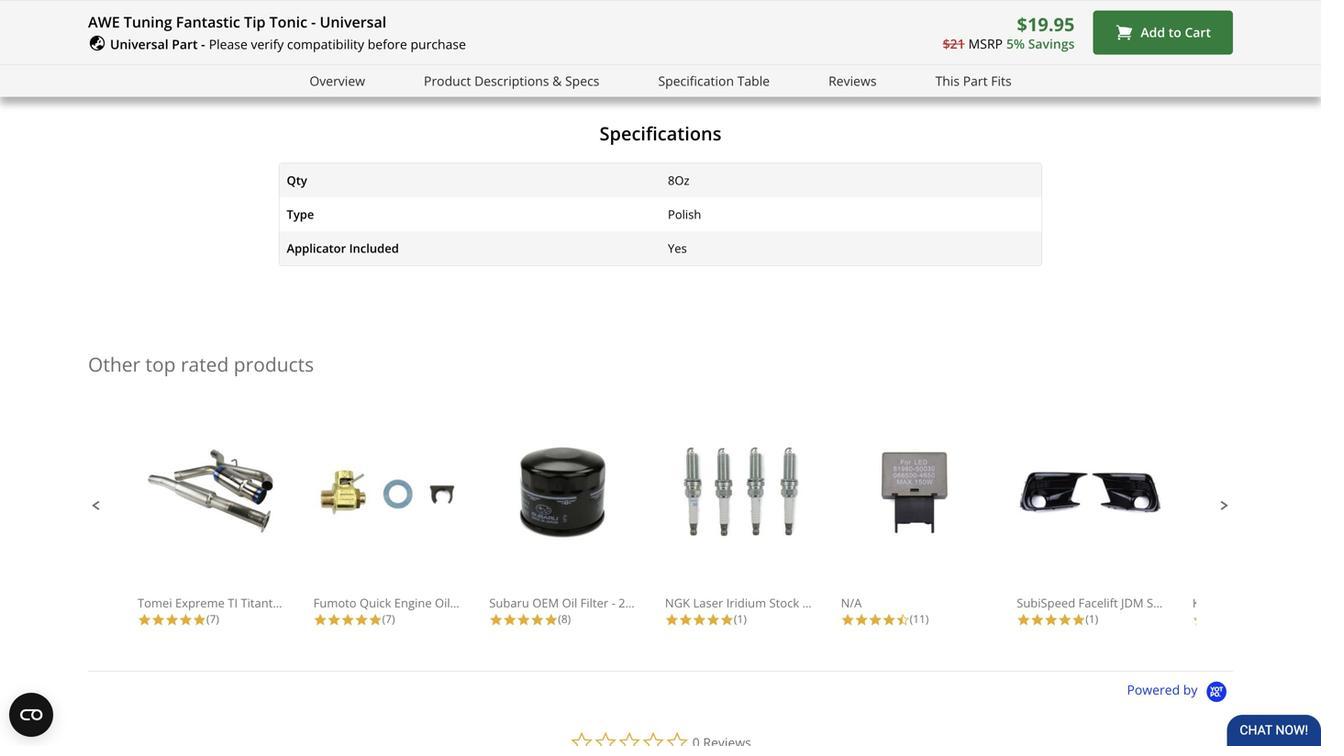 Task type: locate. For each thing, give the bounding box(es) containing it.
star image
[[151, 613, 165, 627], [179, 613, 193, 627], [327, 613, 341, 627], [341, 613, 355, 627], [503, 613, 517, 627], [531, 613, 544, 627], [665, 613, 679, 627], [679, 613, 693, 627], [707, 613, 720, 627], [720, 613, 734, 627], [869, 613, 882, 627], [882, 613, 896, 627], [1017, 613, 1031, 627], [1031, 613, 1045, 627], [1058, 613, 1072, 627], [1072, 613, 1086, 627]]

this part fits link
[[936, 70, 1012, 91]]

fumoto
[[314, 595, 357, 611]]

12 star image from the left
[[855, 613, 869, 627]]

to right add
[[1169, 24, 1182, 41]]

(1) for laser
[[734, 611, 747, 626]]

6 star image from the left
[[369, 613, 382, 627]]

11 star image from the left
[[841, 613, 855, 627]]

0 vertical spatial part
[[172, 35, 198, 53]]

universal part - please verify compatibility before purchase
[[110, 35, 466, 53]]

(1) right laser
[[734, 611, 747, 626]]

subispeed facelift jdm style drl +...
[[1017, 595, 1218, 611]]

3 star image from the left
[[193, 613, 206, 627]]

subaru oem oil filter - 2015+ wrx
[[489, 595, 681, 611]]

- right filter
[[612, 595, 616, 611]]

powered by
[[1127, 681, 1201, 698]]

1 1 total reviews element from the left
[[665, 611, 812, 627]]

tomei expreme ti titantium cat-back...
[[138, 595, 355, 611]]

1 vertical spatial part
[[963, 72, 988, 89]]

8 star image from the left
[[517, 613, 531, 627]]

1 horizontal spatial -
[[311, 12, 316, 32]]

empty star image
[[570, 727, 594, 746]]

universal down tuning
[[110, 35, 169, 53]]

add
[[1141, 24, 1166, 41]]

koyo
[[1193, 595, 1221, 611]]

&
[[553, 72, 562, 89]]

part
[[172, 35, 198, 53], [963, 72, 988, 89]]

1 horizontal spatial 1 total reviews element
[[1017, 611, 1164, 627]]

1 total reviews element
[[665, 611, 812, 627], [1017, 611, 1164, 627]]

part left the fits
[[963, 72, 988, 89]]

add to cart
[[1141, 24, 1211, 41]]

7 total reviews element for expreme
[[138, 611, 285, 627]]

overview link
[[310, 70, 365, 91]]

oil
[[435, 595, 450, 611], [562, 595, 578, 611]]

safe
[[413, 1, 443, 20]]

(1) left jdm
[[1086, 611, 1099, 626]]

14 star image from the left
[[1031, 613, 1045, 627]]

1 vertical spatial universal
[[110, 35, 169, 53]]

0 horizontal spatial 1 total reviews element
[[665, 611, 812, 627]]

1 vertical spatial please
[[209, 35, 248, 53]]

please left note:
[[88, 1, 135, 20]]

to
[[447, 1, 463, 20], [1169, 24, 1182, 41]]

0 horizontal spatial universal
[[110, 35, 169, 53]]

-
[[311, 12, 316, 32], [201, 35, 205, 53], [612, 595, 616, 611]]

savings
[[1029, 35, 1075, 52]]

2 (1) from the left
[[1086, 611, 1099, 626]]

top
[[145, 351, 176, 377]]

(7) for quick
[[382, 611, 395, 626]]

koyo aluminum racing link
[[1193, 443, 1322, 611]]

2 horizontal spatial -
[[612, 595, 616, 611]]

powered by link
[[1127, 681, 1233, 704]]

0 horizontal spatial tip
[[244, 12, 266, 32]]

5 star image from the left
[[355, 613, 369, 627]]

universal up compatibility
[[320, 12, 387, 32]]

(1)
[[734, 611, 747, 626], [1086, 611, 1099, 626]]

8 star image from the left
[[679, 613, 693, 627]]

ngk
[[665, 595, 690, 611]]

(8)
[[558, 611, 571, 626]]

oil left drain
[[435, 595, 450, 611]]

jdm
[[1121, 595, 1144, 611]]

(1) for facelift
[[1086, 611, 1099, 626]]

8 total reviews element
[[489, 611, 636, 627]]

fantastic
[[228, 1, 295, 20], [176, 12, 240, 32]]

part inside 'this part fits' link
[[963, 72, 988, 89]]

$19.95 $21 msrp 5% savings
[[943, 12, 1075, 52]]

subispeed facelift jdm style drl +... link
[[1017, 443, 1218, 611]]

yes
[[668, 240, 687, 257]]

tip up compatibility
[[299, 1, 321, 20]]

polish
[[668, 206, 702, 223]]

1 horizontal spatial tonic
[[325, 1, 364, 20]]

racing
[[1284, 595, 1321, 611]]

specs
[[565, 72, 600, 89]]

0 vertical spatial to
[[447, 1, 463, 20]]

burnt
[[606, 1, 648, 20]]

this part fits
[[936, 72, 1012, 89]]

powered
[[1127, 681, 1180, 698]]

2 vertical spatial -
[[612, 595, 616, 611]]

expreme
[[175, 595, 225, 611]]

tonic up universal part - please verify compatibility before purchase
[[269, 12, 307, 32]]

10 star image from the left
[[720, 613, 734, 627]]

1 star image from the left
[[138, 613, 151, 627]]

$19.95
[[1017, 12, 1075, 37]]

1 horizontal spatial (1)
[[1086, 611, 1099, 626]]

msrp
[[969, 35, 1003, 52]]

15 star image from the left
[[1058, 613, 1072, 627]]

awe's
[[181, 1, 224, 20]]

empty star image
[[594, 727, 618, 746], [618, 727, 642, 746], [642, 727, 666, 746], [666, 727, 689, 746]]

0 horizontal spatial part
[[172, 35, 198, 53]]

0 horizontal spatial -
[[201, 35, 205, 53]]

- down "awe's"
[[201, 35, 205, 53]]

2 (7) from the left
[[382, 611, 395, 626]]

2 7 total reviews element from the left
[[314, 611, 460, 627]]

please
[[88, 1, 135, 20], [209, 35, 248, 53]]

quick
[[360, 595, 391, 611]]

to left use
[[447, 1, 463, 20]]

reviews link
[[829, 70, 877, 91]]

- up compatibility
[[311, 12, 316, 32]]

(7) right the 'back...'
[[382, 611, 395, 626]]

n/a
[[841, 595, 862, 611]]

laser
[[693, 595, 723, 611]]

purchase
[[411, 35, 466, 53]]

style
[[1147, 595, 1174, 611]]

3 empty star image from the left
[[642, 727, 666, 746]]

0 vertical spatial -
[[311, 12, 316, 32]]

n/a link
[[841, 443, 988, 611]]

7 total reviews element
[[138, 611, 285, 627], [314, 611, 460, 627]]

product descriptions & specs link
[[424, 70, 600, 91]]

ngk laser iridium stock heat range...
[[665, 595, 876, 611]]

range...
[[832, 595, 876, 611]]

applicator
[[287, 240, 346, 257]]

star image
[[138, 613, 151, 627], [165, 613, 179, 627], [193, 613, 206, 627], [314, 613, 327, 627], [355, 613, 369, 627], [369, 613, 382, 627], [489, 613, 503, 627], [517, 613, 531, 627], [544, 613, 558, 627], [693, 613, 707, 627], [841, 613, 855, 627], [855, 613, 869, 627], [1045, 613, 1058, 627], [1193, 613, 1207, 627]]

before
[[368, 35, 407, 53]]

1 horizontal spatial universal
[[320, 12, 387, 32]]

other top rated products
[[88, 351, 314, 377]]

1 horizontal spatial 7 total reviews element
[[314, 611, 460, 627]]

4 star image from the left
[[341, 613, 355, 627]]

2 star image from the left
[[165, 613, 179, 627]]

tip up verify
[[244, 12, 266, 32]]

1 horizontal spatial tip
[[299, 1, 321, 20]]

specification table
[[658, 72, 770, 89]]

aluminum
[[1224, 595, 1281, 611]]

1 oil from the left
[[435, 595, 450, 611]]

1 total reviews element for laser
[[665, 611, 812, 627]]

(7) left ti
[[206, 611, 219, 626]]

not
[[384, 1, 409, 20]]

subaru
[[489, 595, 529, 611]]

part down "awe's"
[[172, 35, 198, 53]]

tonic left is
[[325, 1, 364, 20]]

2015+
[[619, 595, 653, 611]]

1 (1) from the left
[[734, 611, 747, 626]]

7 total reviews element for quick
[[314, 611, 460, 627]]

0 horizontal spatial 7 total reviews element
[[138, 611, 285, 627]]

1 horizontal spatial (7)
[[382, 611, 395, 626]]

fumoto quick engine oil drain valve...
[[314, 595, 526, 611]]

2 1 total reviews element from the left
[[1017, 611, 1164, 627]]

(11)
[[910, 611, 929, 626]]

0 horizontal spatial (7)
[[206, 611, 219, 626]]

1 horizontal spatial part
[[963, 72, 988, 89]]

1 horizontal spatial to
[[1169, 24, 1182, 41]]

4 empty star image from the left
[[666, 727, 689, 746]]

5%
[[1007, 35, 1025, 52]]

0 vertical spatial please
[[88, 1, 135, 20]]

verify
[[251, 35, 284, 53]]

1 vertical spatial to
[[1169, 24, 1182, 41]]

1 horizontal spatial oil
[[562, 595, 578, 611]]

awe tuning fantastic tip tonic - universal
[[88, 12, 387, 32]]

0 horizontal spatial to
[[447, 1, 463, 20]]

please down awe tuning fantastic tip tonic - universal
[[209, 35, 248, 53]]

9 star image from the left
[[544, 613, 558, 627]]

$21
[[943, 35, 965, 52]]

stock
[[770, 595, 800, 611]]

oil right oem on the left bottom of the page
[[562, 595, 578, 611]]

1 (7) from the left
[[206, 611, 219, 626]]

this
[[936, 72, 960, 89]]

0 horizontal spatial tonic
[[269, 12, 307, 32]]

0 horizontal spatial (1)
[[734, 611, 747, 626]]

1 horizontal spatial please
[[209, 35, 248, 53]]

tip
[[299, 1, 321, 20], [244, 12, 266, 32]]

1 7 total reviews element from the left
[[138, 611, 285, 627]]

0 horizontal spatial oil
[[435, 595, 450, 611]]

drain
[[453, 595, 484, 611]]



Task type: vqa. For each thing, say whether or not it's contained in the screenshot.
Mechanic to the left
no



Task type: describe. For each thing, give the bounding box(es) containing it.
7 star image from the left
[[489, 613, 503, 627]]

product descriptions & specs
[[424, 72, 600, 89]]

14 star image from the left
[[1193, 613, 1207, 627]]

or
[[587, 1, 602, 20]]

2 oil from the left
[[562, 595, 578, 611]]

3 star image from the left
[[327, 613, 341, 627]]

tips.
[[652, 1, 683, 20]]

to inside "add to cart" button
[[1169, 24, 1182, 41]]

by
[[1184, 681, 1198, 698]]

product
[[424, 72, 471, 89]]

1 vertical spatial -
[[201, 35, 205, 53]]

1 star image from the left
[[151, 613, 165, 627]]

descriptions
[[475, 72, 549, 89]]

heat
[[803, 595, 829, 611]]

fits
[[991, 72, 1012, 89]]

half star image
[[896, 613, 910, 627]]

please note: awe's fantastic tip tonic is not safe to use on titanium or burnt tips.
[[88, 1, 683, 20]]

0 vertical spatial universal
[[320, 12, 387, 32]]

other
[[88, 351, 140, 377]]

12 star image from the left
[[882, 613, 896, 627]]

koyo aluminum racing 
[[1193, 595, 1322, 611]]

titanium
[[518, 1, 583, 20]]

wrx
[[656, 595, 681, 611]]

tuning
[[124, 12, 172, 32]]

fumoto quick engine oil drain valve... link
[[314, 443, 526, 611]]

overview
[[310, 72, 365, 89]]

applicator included
[[287, 240, 399, 257]]

rated
[[181, 351, 229, 377]]

ngk laser iridium stock heat range... link
[[665, 443, 876, 611]]

specification
[[658, 72, 734, 89]]

2 empty star image from the left
[[618, 727, 642, 746]]

fantastic right tuning
[[176, 12, 240, 32]]

2 star image from the left
[[179, 613, 193, 627]]

compatibility
[[287, 35, 364, 53]]

titantium
[[241, 595, 294, 611]]

1 total reviews element for facelift
[[1017, 611, 1164, 627]]

1 empty star image from the left
[[594, 727, 618, 746]]

facelift
[[1079, 595, 1118, 611]]

subaru oem oil filter - 2015+ wrx link
[[489, 443, 681, 611]]

9 star image from the left
[[707, 613, 720, 627]]

table
[[738, 72, 770, 89]]

note:
[[139, 1, 177, 20]]

back...
[[320, 595, 355, 611]]

reviews
[[829, 72, 877, 89]]

cat-
[[297, 595, 320, 611]]

add to cart button
[[1093, 10, 1233, 54]]

valve...
[[487, 595, 526, 611]]

iridium
[[727, 595, 766, 611]]

qty
[[287, 172, 307, 189]]

tomei expreme ti titantium cat-back... link
[[138, 443, 355, 611]]

open widget image
[[9, 693, 53, 737]]

+...
[[1202, 595, 1218, 611]]

products
[[234, 351, 314, 377]]

5 star image from the left
[[503, 613, 517, 627]]

13 star image from the left
[[1045, 613, 1058, 627]]

7 star image from the left
[[665, 613, 679, 627]]

part for this
[[963, 72, 988, 89]]

fantastic up verify
[[228, 1, 295, 20]]

11 star image from the left
[[869, 613, 882, 627]]

specification table link
[[658, 70, 770, 91]]

included
[[349, 240, 399, 257]]

ti
[[228, 595, 238, 611]]

filter
[[581, 595, 609, 611]]

tomei
[[138, 595, 172, 611]]

oem
[[533, 595, 559, 611]]

3 total reviews element
[[1193, 611, 1322, 627]]

specifications
[[600, 121, 722, 146]]

awe
[[88, 12, 120, 32]]

is
[[368, 1, 380, 20]]

engine
[[394, 595, 432, 611]]

on
[[496, 1, 515, 20]]

4 star image from the left
[[314, 613, 327, 627]]

part for universal
[[172, 35, 198, 53]]

10 star image from the left
[[693, 613, 707, 627]]

drl
[[1177, 595, 1199, 611]]

11 total reviews element
[[841, 611, 988, 627]]

cart
[[1185, 24, 1211, 41]]

13 star image from the left
[[1017, 613, 1031, 627]]

type
[[287, 206, 314, 223]]

16 star image from the left
[[1072, 613, 1086, 627]]

8oz
[[668, 172, 690, 189]]

(7) for expreme
[[206, 611, 219, 626]]

6 star image from the left
[[531, 613, 544, 627]]

use
[[466, 1, 492, 20]]

0 horizontal spatial please
[[88, 1, 135, 20]]



